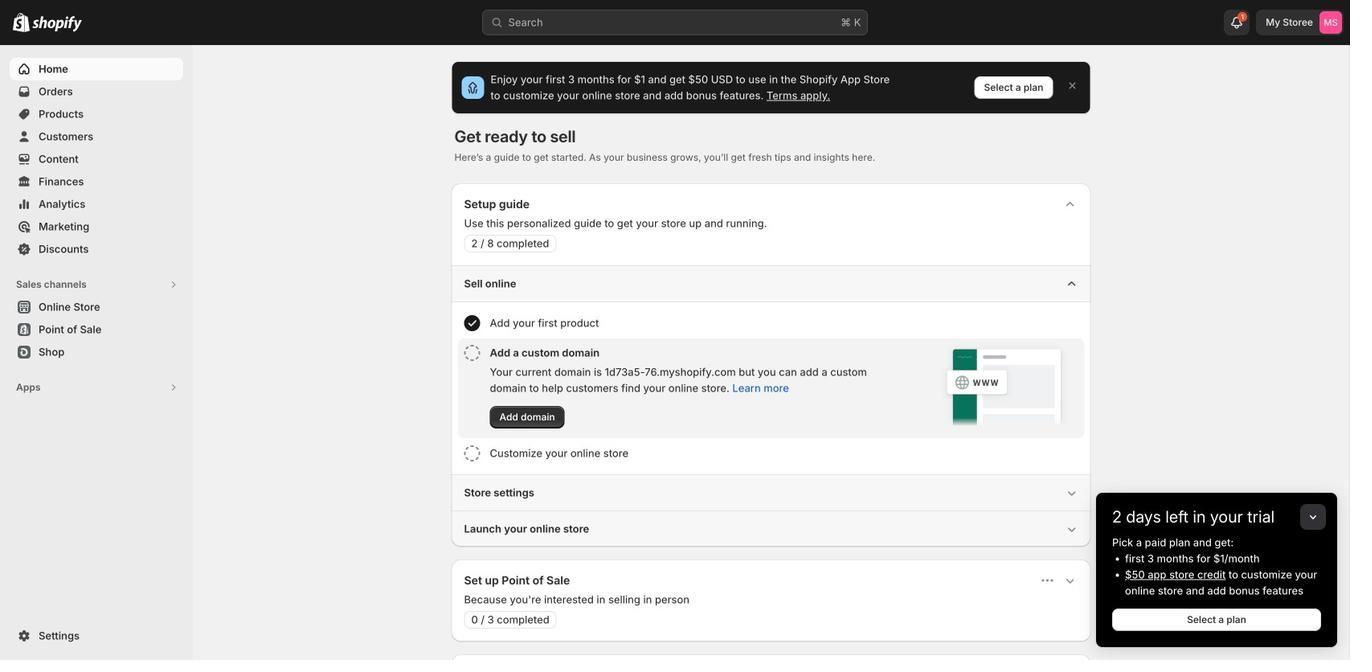 Task type: describe. For each thing, give the bounding box(es) containing it.
mark customize your online store as done image
[[464, 445, 480, 461]]

my storee image
[[1320, 11, 1343, 34]]

mark add a custom domain as done image
[[464, 345, 480, 361]]

1 horizontal spatial shopify image
[[32, 16, 82, 32]]

customize your online store group
[[458, 439, 1085, 468]]

add your first product group
[[458, 309, 1085, 338]]



Task type: vqa. For each thing, say whether or not it's contained in the screenshot.
Mark Add a custom domain as done Image
yes



Task type: locate. For each thing, give the bounding box(es) containing it.
add a custom domain group
[[458, 338, 1085, 438]]

guide categories group
[[451, 265, 1091, 547]]

sell online group
[[451, 265, 1091, 474]]

setup guide region
[[451, 183, 1091, 547]]

mark add your first product as not done image
[[464, 315, 480, 331]]

shopify image
[[13, 13, 30, 32], [32, 16, 82, 32]]

0 horizontal spatial shopify image
[[13, 13, 30, 32]]



